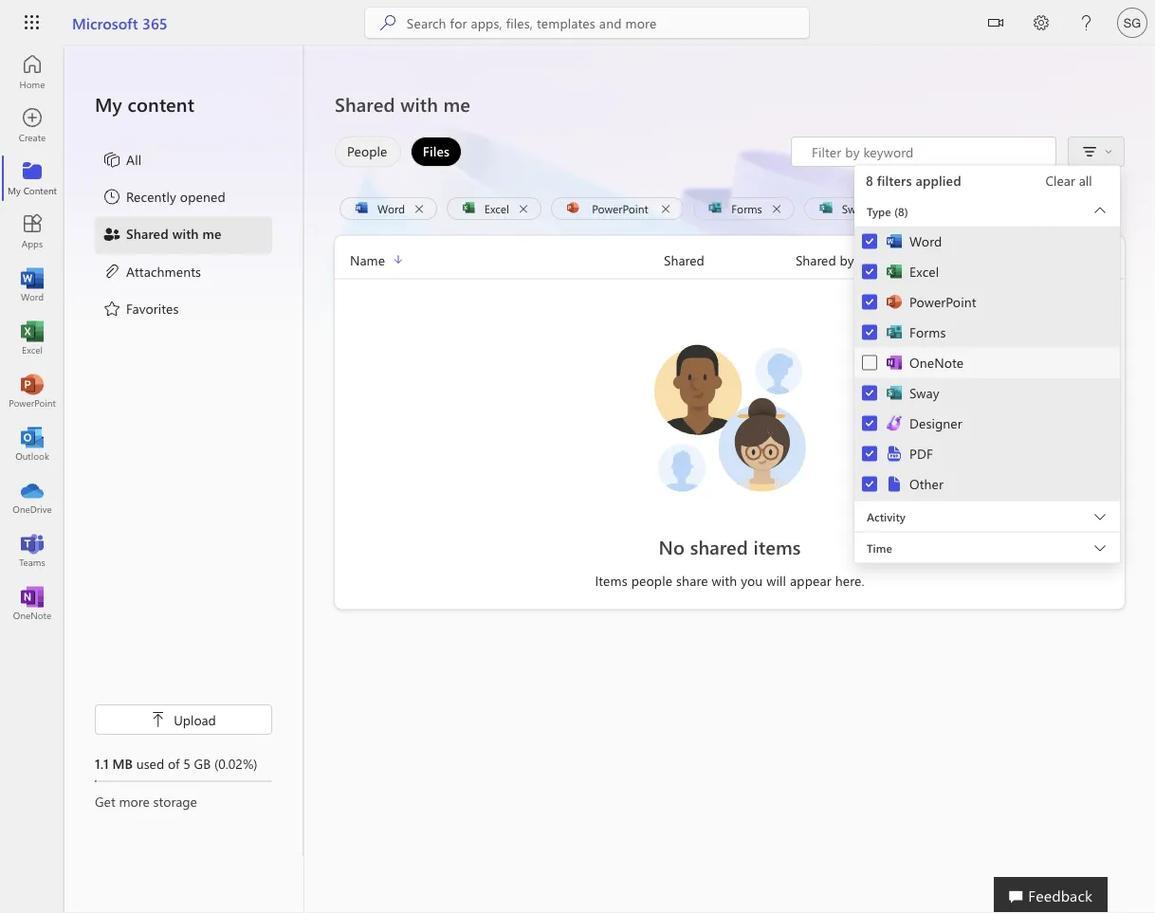 Task type: locate. For each thing, give the bounding box(es) containing it.
1 horizontal spatial excel
[[910, 263, 939, 280]]

0 horizontal spatial me
[[203, 225, 222, 242]]

activity for activity "dropdown button"
[[867, 509, 906, 524]]

sway down 8
[[842, 201, 868, 216]]

shared with me
[[335, 92, 471, 117], [126, 225, 222, 242]]

menu
[[95, 142, 272, 328], [855, 226, 1120, 500]]

people tab
[[330, 137, 406, 167]]

get more storage button
[[95, 792, 272, 811]]

1 horizontal spatial shared with me
[[335, 92, 471, 117]]

1 horizontal spatial powerpoint
[[910, 293, 977, 311]]

outlook image
[[23, 434, 42, 453]]

1 vertical spatial with
[[172, 225, 199, 242]]

sway inside button
[[842, 201, 868, 216]]

1 vertical spatial activity
[[867, 509, 906, 524]]

powerpoint checkbox item
[[855, 287, 1120, 317]]

0 horizontal spatial shared with me
[[126, 225, 222, 242]]

attachments
[[126, 262, 201, 280]]

powerpoint image
[[23, 381, 42, 400]]

with
[[401, 92, 438, 117], [172, 225, 199, 242], [712, 572, 737, 590]]

with down recently opened
[[172, 225, 199, 242]]

forms inside checkbox item
[[910, 324, 946, 341]]

attachments element
[[102, 262, 201, 284]]

0 horizontal spatial excel
[[485, 201, 509, 216]]

content
[[128, 92, 194, 117]]

activity inside column header
[[928, 251, 971, 268]]

0 horizontal spatial menu
[[95, 142, 272, 328]]

onenote checkbox item
[[855, 348, 1120, 378]]

sway up 'designer'
[[910, 384, 940, 402]]

1 horizontal spatial menu
[[855, 226, 1120, 500]]

word button
[[340, 197, 437, 220]]

time button
[[855, 533, 1120, 563]]

1.1
[[95, 755, 109, 772]]

items
[[595, 572, 628, 590]]

pdf
[[910, 445, 933, 462]]

other checkbox item
[[855, 468, 1120, 500]]

1 vertical spatial powerpoint
[[910, 293, 977, 311]]

feedback button
[[994, 878, 1108, 914]]

no
[[659, 534, 685, 559]]

shared
[[335, 92, 395, 117], [126, 225, 169, 242], [664, 251, 705, 268], [796, 251, 836, 268]]

0 horizontal spatial activity
[[867, 509, 906, 524]]

sg button
[[1110, 0, 1156, 46]]

you
[[741, 572, 763, 590]]

type (8)
[[867, 203, 909, 219]]

word
[[378, 201, 405, 216], [910, 232, 942, 250]]

get more storage
[[95, 793, 197, 810]]

mb
[[112, 755, 133, 772]]

forms
[[732, 201, 762, 216], [910, 324, 946, 341]]

1 vertical spatial word
[[910, 232, 942, 250]]

with up files at the left of page
[[401, 92, 438, 117]]

1 horizontal spatial activity
[[928, 251, 971, 268]]

excel up name button
[[485, 201, 509, 216]]

forms up the onenote
[[910, 324, 946, 341]]

shared down forms button
[[664, 251, 705, 268]]

0 vertical spatial powerpoint
[[592, 201, 649, 216]]

by
[[840, 251, 854, 268]]

designer checkbox item
[[855, 408, 1120, 439]]

forms up shared button
[[732, 201, 762, 216]]

shared left the by
[[796, 251, 836, 268]]

shared inside button
[[796, 251, 836, 268]]

me down 'opened'
[[203, 225, 222, 242]]

1 horizontal spatial with
[[401, 92, 438, 117]]

0 vertical spatial forms
[[732, 201, 762, 216]]

shared with me inside my content left pane navigation navigation
[[126, 225, 222, 242]]

type
[[867, 203, 892, 219]]

more
[[119, 793, 150, 810]]

with left you on the bottom of page
[[712, 572, 737, 590]]

with inside shared with me element
[[172, 225, 199, 242]]

applied
[[916, 172, 962, 189]]

0 vertical spatial me
[[444, 92, 471, 117]]

0 horizontal spatial powerpoint
[[592, 201, 649, 216]]

word inside button
[[378, 201, 405, 216]]

tab list
[[330, 137, 467, 167]]

5
[[183, 755, 190, 772]]

excel button
[[447, 197, 542, 220]]

row
[[335, 249, 1125, 279]]

0 vertical spatial word
[[378, 201, 405, 216]]

8
[[866, 172, 874, 189]]

recently
[[126, 188, 176, 205]]

menu containing all
[[95, 142, 272, 328]]

0 horizontal spatial sway
[[842, 201, 868, 216]]

my content left pane navigation navigation
[[65, 46, 304, 857]]

None search field
[[365, 8, 809, 38]]

0 vertical spatial excel
[[485, 201, 509, 216]]

powerpoint inside checkbox item
[[910, 293, 977, 311]]

shared with me down recently opened element
[[126, 225, 222, 242]]

onenote image
[[23, 594, 42, 613]]

1 vertical spatial shared with me
[[126, 225, 222, 242]]

excel down the word checkbox item
[[910, 263, 939, 280]]

0 vertical spatial activity
[[928, 251, 971, 268]]

me
[[444, 92, 471, 117], [203, 225, 222, 242]]

people
[[632, 572, 673, 590]]

items people share with you will appear here.
[[595, 572, 865, 590]]

designer
[[910, 415, 963, 432]]

microsoft
[[72, 12, 138, 33]]

 button
[[973, 0, 1019, 49]]

sway
[[842, 201, 868, 216], [910, 384, 940, 402]]

microsoft 365 banner
[[0, 0, 1156, 49]]

pdf checkbox item
[[855, 438, 1120, 470]]

1 vertical spatial sway
[[910, 384, 940, 402]]

activity button
[[855, 501, 1120, 532]]

 button
[[1075, 139, 1119, 166]]

create image
[[23, 116, 42, 135]]

shared down recently
[[126, 225, 169, 242]]

status
[[791, 137, 1057, 167]]

upload
[[174, 711, 216, 729]]

1 horizontal spatial forms
[[910, 324, 946, 341]]

word image
[[23, 275, 42, 294]]

0 horizontal spatial word
[[378, 201, 405, 216]]

time
[[867, 540, 892, 555]]

1 vertical spatial excel
[[910, 263, 939, 280]]

1 horizontal spatial word
[[910, 232, 942, 250]]

other
[[910, 475, 944, 493]]

will
[[767, 572, 787, 590]]

activity
[[928, 251, 971, 268], [867, 509, 906, 524]]

shared
[[690, 534, 748, 559]]

feedback
[[1029, 885, 1093, 906]]

menu containing word
[[855, 226, 1120, 500]]

home image
[[23, 63, 42, 82]]

share
[[676, 572, 708, 590]]

all element
[[102, 150, 142, 172]]

excel image
[[23, 328, 42, 347]]

2 vertical spatial with
[[712, 572, 737, 590]]

powerpoint
[[592, 201, 649, 216], [910, 293, 977, 311]]

1 vertical spatial me
[[203, 225, 222, 242]]

activity inside "dropdown button"
[[867, 509, 906, 524]]

tab list containing people
[[330, 137, 467, 167]]

excel checkbox item
[[855, 257, 1120, 287]]

favorites element
[[102, 299, 179, 321]]

2 horizontal spatial with
[[712, 572, 737, 590]]

0 vertical spatial sway
[[842, 201, 868, 216]]

word inside checkbox item
[[910, 232, 942, 250]]

me up files at the left of page
[[444, 92, 471, 117]]

1 horizontal spatial me
[[444, 92, 471, 117]]

0 horizontal spatial with
[[172, 225, 199, 242]]

1 horizontal spatial sway
[[910, 384, 940, 402]]

my content
[[95, 92, 194, 117]]

shared with me up files at the left of page
[[335, 92, 471, 117]]

activity, column 4 of 4 column header
[[928, 249, 1125, 271]]

activity up powerpoint checkbox item at the right top of the page
[[928, 251, 971, 268]]

all
[[126, 150, 142, 168]]

items people share with you will appear here. status
[[532, 572, 928, 591]]

navigation
[[0, 46, 65, 630]]

activity up time at bottom right
[[867, 509, 906, 524]]

my
[[95, 92, 122, 117]]

1 vertical spatial forms
[[910, 324, 946, 341]]

name
[[350, 251, 385, 268]]

excel
[[485, 201, 509, 216], [910, 263, 939, 280]]

word up name
[[378, 201, 405, 216]]

word down 8 filters applied
[[910, 232, 942, 250]]

teams image
[[23, 541, 42, 560]]

0 horizontal spatial forms
[[732, 201, 762, 216]]

get
[[95, 793, 115, 810]]



Task type: vqa. For each thing, say whether or not it's contained in the screenshot.
(0.02%)
yes



Task type: describe. For each thing, give the bounding box(es) containing it.
used
[[136, 755, 164, 772]]

onedrive image
[[23, 488, 42, 507]]

recently opened
[[126, 188, 226, 205]]

(8)
[[895, 203, 909, 219]]

empty state icon image
[[645, 333, 815, 503]]

excel inside checkbox item
[[910, 263, 939, 280]]

with inside 'items people share with you will appear here.' status
[[712, 572, 737, 590]]

here.
[[835, 572, 865, 590]]

row containing name
[[335, 249, 1125, 279]]

opened
[[180, 188, 226, 205]]

files
[[423, 142, 450, 160]]

files tab
[[406, 137, 467, 167]]

clear
[[1046, 172, 1076, 189]]

shared with me element
[[102, 224, 222, 247]]

0 vertical spatial with
[[401, 92, 438, 117]]

8 filters applied
[[866, 172, 962, 189]]

sway button
[[804, 197, 900, 220]]

type (8) button
[[855, 196, 1120, 226]]

sg
[[1124, 15, 1141, 30]]

of
[[168, 755, 180, 772]]

forms checkbox item
[[855, 317, 1120, 348]]

clear all
[[1046, 172, 1092, 189]]

word checkbox item
[[855, 226, 1120, 257]]

name button
[[335, 249, 664, 271]]

powerpoint inside button
[[592, 201, 649, 216]]

appear
[[790, 572, 832, 590]]

Search box. Suggestions appear as you type. search field
[[407, 8, 809, 38]]

1.1 mb used of 5 gb (0.02%)
[[95, 755, 258, 772]]

my content image
[[23, 169, 42, 188]]

microsoft 365
[[72, 12, 168, 33]]

shared inside button
[[664, 251, 705, 268]]

no shared items status
[[532, 534, 928, 560]]

powerpoint button
[[551, 197, 684, 220]]

forms button
[[693, 197, 795, 220]]

shared up "people"
[[335, 92, 395, 117]]

shared by button
[[796, 249, 928, 271]]

shared inside menu
[[126, 225, 169, 242]]

shared by
[[796, 251, 854, 268]]


[[989, 15, 1004, 30]]

excel inside button
[[485, 201, 509, 216]]

sway checkbox item
[[855, 378, 1120, 408]]

all
[[1079, 172, 1092, 189]]

filters
[[877, 172, 912, 189]]

apps image
[[23, 222, 42, 241]]

people
[[347, 142, 388, 160]]

forms inside button
[[732, 201, 762, 216]]

365
[[142, 12, 168, 33]]

recently opened element
[[102, 187, 226, 210]]

gb
[[194, 755, 211, 772]]

me inside shared with me element
[[203, 225, 222, 242]]

clear all button
[[1024, 166, 1115, 196]]


[[151, 712, 166, 728]]

shared button
[[664, 249, 796, 271]]

onenote
[[910, 354, 964, 371]]

activity for activity, column 4 of 4 column header
[[928, 251, 971, 268]]

favorites
[[126, 299, 179, 317]]

no shared items
[[659, 534, 801, 559]]

items
[[754, 534, 801, 559]]


[[1105, 148, 1113, 156]]

0 vertical spatial shared with me
[[335, 92, 471, 117]]

 upload
[[151, 711, 216, 729]]

menu inside my content left pane navigation navigation
[[95, 142, 272, 328]]

(0.02%)
[[214, 755, 258, 772]]

sway inside checkbox item
[[910, 384, 940, 402]]

Filter by keyword text field
[[810, 142, 1046, 161]]

storage
[[153, 793, 197, 810]]



